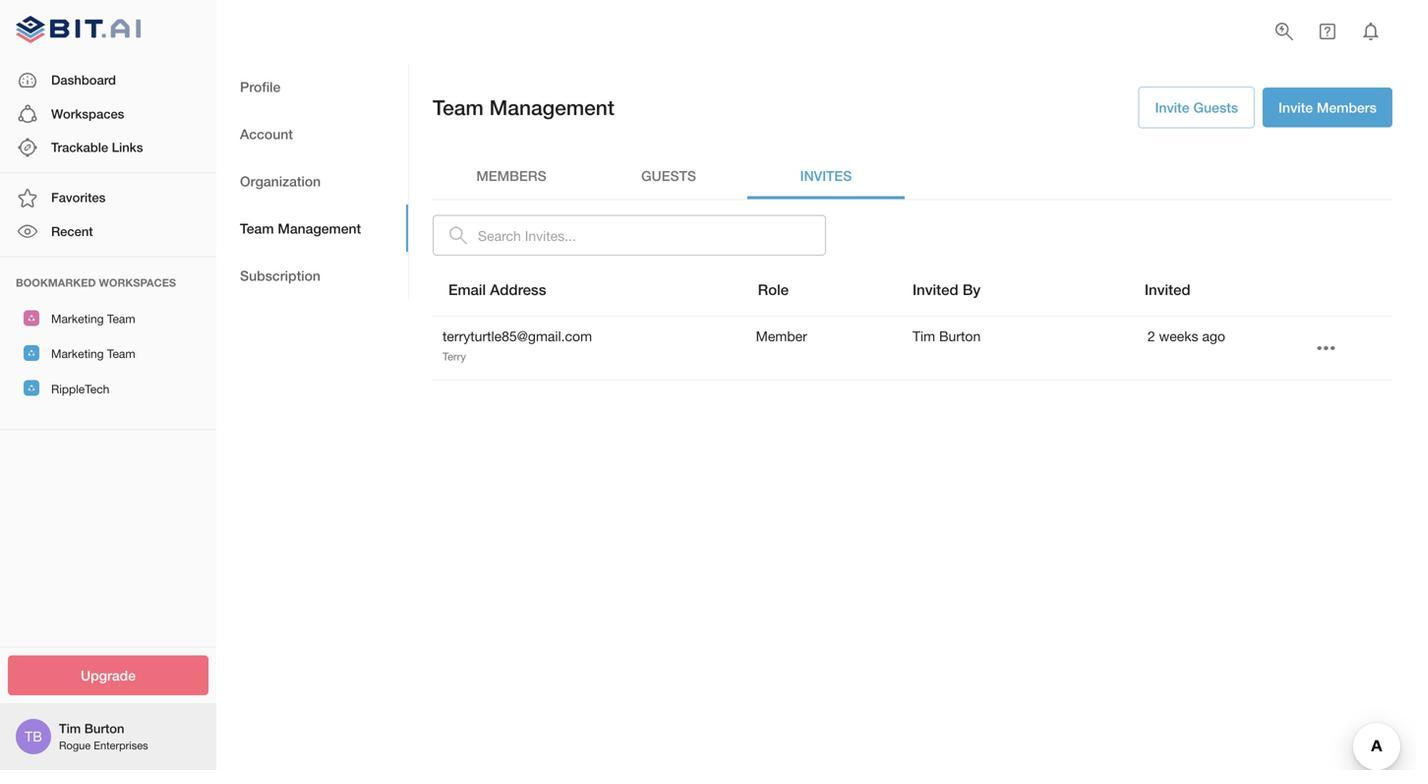 Task type: describe. For each thing, give the bounding box(es) containing it.
profile link
[[216, 63, 408, 110]]

member
[[756, 328, 807, 344]]

tab list containing profile
[[216, 63, 408, 299]]

organization
[[240, 173, 321, 189]]

2 marketing team from the top
[[51, 347, 135, 361]]

address
[[490, 281, 546, 299]]

tim burton
[[913, 328, 981, 344]]

subscription link
[[216, 252, 408, 299]]

organization link
[[216, 157, 408, 205]]

invite members button
[[1263, 88, 1393, 127]]

invite for invite members
[[1279, 99, 1313, 116]]

dashboard
[[51, 72, 116, 88]]

Search Invites... search field
[[478, 215, 826, 256]]

tim for tim burton
[[913, 328, 936, 344]]

1 horizontal spatial team management
[[433, 95, 615, 120]]

role
[[758, 281, 789, 299]]

ago
[[1203, 328, 1226, 344]]

email
[[449, 281, 486, 299]]

members
[[476, 167, 547, 184]]

tb
[[25, 728, 42, 745]]

2
[[1148, 328, 1156, 344]]

trackable links
[[51, 140, 143, 155]]

1 horizontal spatial management
[[489, 95, 615, 120]]

bookmarked
[[16, 276, 96, 289]]

favorites
[[51, 190, 106, 205]]

enterprises
[[94, 739, 148, 752]]

team management link
[[216, 205, 408, 252]]

by
[[963, 281, 981, 299]]

invited for invited
[[1145, 281, 1191, 299]]

upgrade
[[81, 667, 136, 684]]

account link
[[216, 110, 408, 157]]

tim for tim burton rogue enterprises
[[59, 721, 81, 736]]

1 marketing team from the top
[[51, 312, 135, 326]]

tim burton rogue enterprises
[[59, 721, 148, 752]]

weeks
[[1159, 328, 1199, 344]]

profile
[[240, 78, 281, 95]]

burton for tim burton rogue enterprises
[[84, 721, 124, 736]]

terryturtle85@gmail.com terry
[[443, 328, 592, 363]]

rogue
[[59, 739, 91, 752]]

2 weeks ago
[[1148, 328, 1226, 344]]



Task type: locate. For each thing, give the bounding box(es) containing it.
1 horizontal spatial invited
[[1145, 281, 1191, 299]]

invites
[[800, 167, 852, 184]]

marketing team up rippletech on the left of page
[[51, 347, 135, 361]]

guests
[[641, 167, 696, 184]]

0 vertical spatial marketing team
[[51, 312, 135, 326]]

team down workspaces
[[107, 312, 135, 326]]

tim
[[913, 328, 936, 344], [59, 721, 81, 736]]

1 vertical spatial team management
[[240, 220, 361, 236]]

0 vertical spatial team management
[[433, 95, 615, 120]]

0 vertical spatial marketing
[[51, 312, 104, 326]]

invited for invited by
[[913, 281, 959, 299]]

members button
[[433, 152, 590, 199]]

invited by
[[913, 281, 981, 299]]

1 horizontal spatial invite
[[1279, 99, 1313, 116]]

dashboard button
[[0, 64, 216, 97]]

invites button
[[748, 152, 905, 199]]

1 vertical spatial tim
[[59, 721, 81, 736]]

email address
[[449, 281, 546, 299]]

1 horizontal spatial tim
[[913, 328, 936, 344]]

0 horizontal spatial invited
[[913, 281, 959, 299]]

workspaces button
[[0, 97, 216, 131]]

management up members button
[[489, 95, 615, 120]]

marketing team button up rippletech on the left of page
[[0, 336, 216, 371]]

team
[[433, 95, 484, 120], [240, 220, 274, 236], [107, 312, 135, 326], [107, 347, 135, 361]]

1 invite from the left
[[1155, 99, 1190, 116]]

invite inside button
[[1279, 99, 1313, 116]]

0 horizontal spatial burton
[[84, 721, 124, 736]]

rippletech
[[51, 382, 110, 396]]

invited left "by"
[[913, 281, 959, 299]]

0 horizontal spatial tab list
[[216, 63, 408, 299]]

invite inside button
[[1155, 99, 1190, 116]]

1 vertical spatial marketing
[[51, 347, 104, 361]]

0 vertical spatial burton
[[939, 328, 981, 344]]

favorites button
[[0, 181, 216, 215]]

tim up the rogue on the bottom left
[[59, 721, 81, 736]]

rippletech button
[[0, 371, 216, 406]]

workspaces
[[51, 106, 124, 121]]

1 horizontal spatial burton
[[939, 328, 981, 344]]

marketing team button down bookmarked workspaces
[[0, 301, 216, 336]]

burton down "by"
[[939, 328, 981, 344]]

team up rippletech button
[[107, 347, 135, 361]]

0 vertical spatial management
[[489, 95, 615, 120]]

team up subscription
[[240, 220, 274, 236]]

invite left guests
[[1155, 99, 1190, 116]]

invite left members
[[1279, 99, 1313, 116]]

1 marketing team button from the top
[[0, 301, 216, 336]]

burton
[[939, 328, 981, 344], [84, 721, 124, 736]]

subscription
[[240, 267, 321, 284]]

upgrade button
[[8, 656, 209, 695]]

1 invited from the left
[[913, 281, 959, 299]]

management up subscription "link"
[[278, 220, 361, 236]]

invite guests
[[1155, 99, 1239, 116]]

burton up enterprises
[[84, 721, 124, 736]]

guests button
[[590, 152, 748, 199]]

guests
[[1194, 99, 1239, 116]]

trackable
[[51, 140, 108, 155]]

invite
[[1155, 99, 1190, 116], [1279, 99, 1313, 116]]

tim down "invited by" in the top right of the page
[[913, 328, 936, 344]]

team inside "team management" link
[[240, 220, 274, 236]]

1 vertical spatial management
[[278, 220, 361, 236]]

tim inside tim burton rogue enterprises
[[59, 721, 81, 736]]

terry
[[443, 350, 466, 363]]

recent button
[[0, 215, 216, 248]]

management
[[489, 95, 615, 120], [278, 220, 361, 236]]

0 horizontal spatial management
[[278, 220, 361, 236]]

invited
[[913, 281, 959, 299], [1145, 281, 1191, 299]]

0 horizontal spatial invite
[[1155, 99, 1190, 116]]

links
[[112, 140, 143, 155]]

marketing up rippletech on the left of page
[[51, 347, 104, 361]]

1 vertical spatial burton
[[84, 721, 124, 736]]

invited up the weeks
[[1145, 281, 1191, 299]]

team management up members button
[[433, 95, 615, 120]]

team management up subscription "link"
[[240, 220, 361, 236]]

2 invited from the left
[[1145, 281, 1191, 299]]

marketing down bookmarked workspaces
[[51, 312, 104, 326]]

0 horizontal spatial team management
[[240, 220, 361, 236]]

2 marketing from the top
[[51, 347, 104, 361]]

recent
[[51, 224, 93, 239]]

0 vertical spatial tim
[[913, 328, 936, 344]]

marketing team
[[51, 312, 135, 326], [51, 347, 135, 361]]

team management
[[433, 95, 615, 120], [240, 220, 361, 236]]

burton inside tim burton rogue enterprises
[[84, 721, 124, 736]]

1 vertical spatial marketing team
[[51, 347, 135, 361]]

team up members
[[433, 95, 484, 120]]

marketing team down bookmarked workspaces
[[51, 312, 135, 326]]

marketing
[[51, 312, 104, 326], [51, 347, 104, 361]]

0 horizontal spatial tim
[[59, 721, 81, 736]]

2 invite from the left
[[1279, 99, 1313, 116]]

1 horizontal spatial tab list
[[433, 152, 1393, 199]]

tab list
[[216, 63, 408, 299], [433, 152, 1393, 199]]

bookmarked workspaces
[[16, 276, 176, 289]]

terryturtle85@gmail.com
[[443, 328, 592, 344]]

2 marketing team button from the top
[[0, 336, 216, 371]]

tab list containing members
[[433, 152, 1393, 199]]

trackable links button
[[0, 131, 216, 164]]

account
[[240, 126, 293, 142]]

invite members
[[1279, 99, 1377, 116]]

marketing team button
[[0, 301, 216, 336], [0, 336, 216, 371]]

workspaces
[[99, 276, 176, 289]]

1 marketing from the top
[[51, 312, 104, 326]]

burton for tim burton
[[939, 328, 981, 344]]

members
[[1317, 99, 1377, 116]]

invite for invite guests
[[1155, 99, 1190, 116]]

invite guests button
[[1139, 87, 1255, 128]]



Task type: vqa. For each thing, say whether or not it's contained in the screenshot.
CEO text field
no



